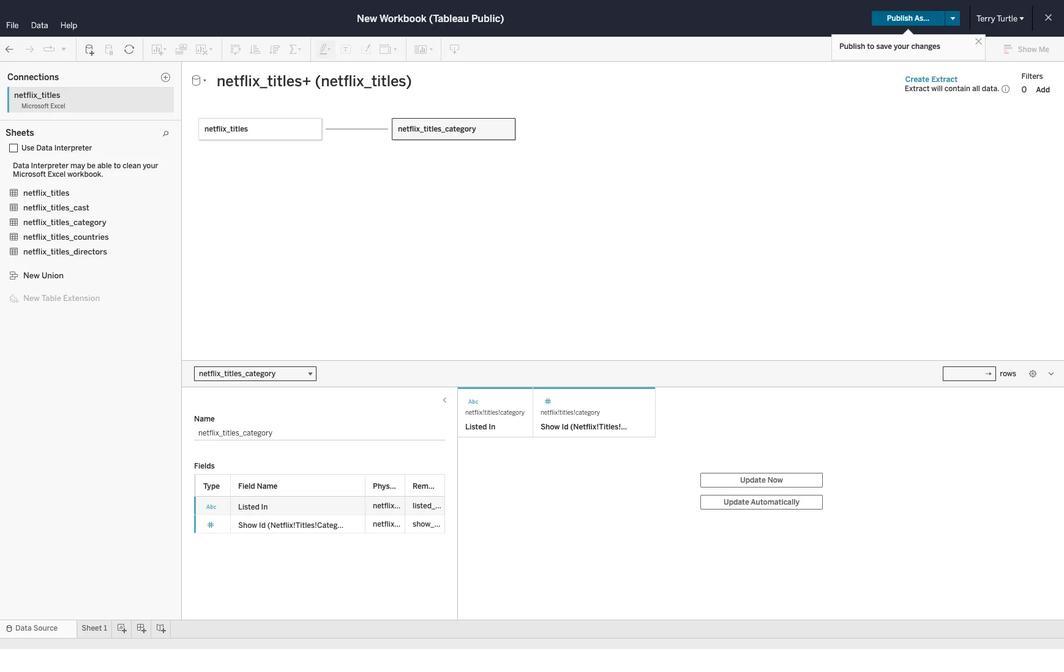 Task type: locate. For each thing, give the bounding box(es) containing it.
analytics
[[57, 66, 91, 75]]

show inside button
[[1019, 45, 1038, 54]]

1 right source
[[104, 625, 107, 633]]

0 horizontal spatial netflix!titles!category
[[466, 410, 525, 417]]

row
[[194, 497, 445, 516]]

2 vertical spatial id
[[259, 522, 266, 531]]

1 horizontal spatial (netflix!titles!category)
[[571, 423, 656, 432]]

row group containing listed_in
[[194, 497, 445, 534]]

1 vertical spatial duration
[[37, 194, 67, 203]]

new
[[357, 13, 377, 24], [23, 271, 40, 281], [23, 294, 40, 303]]

0 vertical spatial publish
[[887, 14, 913, 23]]

1 horizontal spatial sheet 1
[[244, 109, 287, 127]]

None text field
[[212, 72, 894, 91]]

(count)
[[80, 273, 107, 281]]

show for show me
[[1019, 45, 1038, 54]]

1 horizontal spatial extract
[[932, 75, 958, 84]]

size
[[174, 180, 187, 188]]

1 vertical spatial new
[[23, 271, 40, 281]]

interpreter down use data interpreter
[[31, 162, 69, 170]]

union
[[42, 271, 64, 281]]

to inside data interpreter may be able to clean your microsoft excel workbook.
[[114, 162, 121, 170]]

publish left save
[[840, 42, 866, 51]]

1 vertical spatial listed in
[[238, 504, 268, 512]]

netflix_titles
[[14, 91, 60, 100], [205, 125, 248, 134], [31, 143, 75, 151], [23, 189, 70, 198], [37, 273, 79, 281]]

2 horizontal spatial id
[[562, 423, 569, 432]]

netflix!titles!category
[[466, 410, 525, 417], [541, 410, 600, 417]]

1 vertical spatial excel
[[48, 170, 66, 179]]

row containing listed_in
[[194, 497, 445, 516]]

pages
[[141, 66, 162, 74]]

1 vertical spatial listed
[[238, 504, 260, 512]]

1 vertical spatial in
[[261, 504, 268, 512]]

(netflix!titles!category)
[[571, 423, 656, 432], [268, 522, 352, 531]]

0 horizontal spatial publish
[[840, 42, 866, 51]]

table up listed_in
[[404, 483, 422, 491]]

columns
[[254, 66, 284, 74]]

close image
[[973, 36, 985, 47]]

data down use
[[13, 162, 29, 170]]

publish as...
[[887, 14, 930, 23]]

sheet 1
[[244, 109, 287, 127], [82, 625, 107, 633]]

0 vertical spatial listed
[[466, 423, 487, 432]]

netflix_titles inside netflix_titles microsoft excel
[[14, 91, 60, 100]]

extract will contain all data.
[[905, 85, 1000, 93]]

excel down netflix_titles+ (netflix_titles)
[[50, 103, 65, 110]]

able
[[97, 162, 112, 170]]

color
[[137, 180, 154, 188]]

sheet down the rows
[[244, 109, 277, 127]]

row group
[[194, 497, 445, 534]]

changes
[[912, 42, 941, 51]]

new for new table extension
[[23, 294, 40, 303]]

1 horizontal spatial field
[[442, 483, 459, 491]]

to right 'able'
[[114, 162, 121, 170]]

netflix!titles!category inside netflix!titles!category show id (netflix!titles!category)
[[541, 410, 600, 417]]

replay animation image
[[43, 43, 55, 55], [60, 45, 67, 52]]

to left save
[[868, 42, 875, 51]]

table down union on the left of the page
[[41, 294, 61, 303]]

1 horizontal spatial in
[[489, 423, 496, 432]]

grid
[[458, 388, 1065, 621], [194, 475, 481, 611]]

excel down date added
[[48, 170, 66, 179]]

date
[[37, 156, 53, 164]]

microsoft
[[21, 103, 49, 110], [13, 170, 46, 179]]

fit image
[[379, 43, 399, 55]]

rows
[[254, 86, 272, 95]]

1 horizontal spatial netflix!titles!category
[[541, 410, 600, 417]]

name
[[194, 415, 215, 424], [257, 483, 278, 491], [461, 483, 481, 491]]

grid containing listed in
[[458, 388, 1065, 621]]

field right type on the bottom of the page
[[238, 483, 255, 491]]

new table extension
[[23, 294, 100, 303]]

publish inside button
[[887, 14, 913, 23]]

grid containing type
[[194, 475, 481, 611]]

0 vertical spatial id
[[58, 233, 64, 241]]

duration minutes
[[37, 181, 96, 190]]

0 horizontal spatial extract
[[905, 85, 930, 93]]

duration for duration minutes
[[37, 181, 67, 190]]

table
[[41, 294, 61, 303], [404, 483, 422, 491]]

duplicate image
[[175, 43, 187, 55]]

netflix_titles_countries
[[23, 233, 109, 242]]

show for show id (netflix!titles!category)
[[238, 522, 257, 531]]

source
[[33, 625, 58, 633]]

0 vertical spatial duration
[[37, 181, 67, 190]]

use
[[21, 144, 34, 153]]

name up fields
[[194, 415, 215, 424]]

your up color
[[143, 162, 158, 170]]

1 horizontal spatial table
[[404, 483, 422, 491]]

duration up the netflix_titles_cast
[[37, 194, 67, 203]]

add button
[[1031, 84, 1056, 96]]

update inside button
[[741, 477, 766, 485]]

1
[[280, 109, 287, 127], [104, 625, 107, 633]]

be
[[87, 162, 96, 170]]

0 vertical spatial (netflix!titles!category)
[[571, 423, 656, 432]]

0 vertical spatial excel
[[50, 103, 65, 110]]

1 vertical spatial table
[[404, 483, 422, 491]]

duration for duration seasons
[[37, 194, 67, 203]]

1 vertical spatial sheet
[[82, 625, 102, 633]]

sheets
[[6, 128, 34, 138]]

1 vertical spatial publish
[[840, 42, 866, 51]]

new worksheet image
[[151, 43, 168, 55]]

table inside grid
[[404, 483, 422, 491]]

show inside netflix!titles!category show id (netflix!titles!category)
[[541, 423, 560, 432]]

your right save
[[894, 42, 910, 51]]

new for new workbook (tableau public)
[[357, 13, 377, 24]]

publish for publish to save your changes
[[840, 42, 866, 51]]

table for new
[[41, 294, 61, 303]]

0 vertical spatial extract
[[932, 75, 958, 84]]

1 horizontal spatial your
[[894, 42, 910, 51]]

field
[[238, 483, 255, 491], [442, 483, 459, 491]]

name right remote
[[461, 483, 481, 491]]

listed inside row
[[238, 504, 260, 512]]

1 horizontal spatial id
[[259, 522, 266, 531]]

replay animation image up analytics
[[60, 45, 67, 52]]

new data source image
[[84, 43, 96, 55]]

0 horizontal spatial your
[[143, 162, 158, 170]]

in
[[489, 423, 496, 432], [261, 504, 268, 512]]

0 horizontal spatial in
[[261, 504, 268, 512]]

duration down 'description'
[[37, 181, 67, 190]]

0 horizontal spatial to
[[114, 162, 121, 170]]

0 horizontal spatial name
[[194, 415, 215, 424]]

0 horizontal spatial (netflix!titles!category)
[[268, 522, 352, 531]]

name up show id (netflix!titles!category)
[[257, 483, 278, 491]]

0 vertical spatial 1
[[280, 109, 287, 127]]

netflix_titles_directors
[[23, 247, 107, 257]]

replay animation image right redo icon
[[43, 43, 55, 55]]

microsoft down netflix_titles+
[[21, 103, 49, 110]]

sheet 1 right source
[[82, 625, 107, 633]]

extract inside "link"
[[932, 75, 958, 84]]

0 horizontal spatial listed in
[[238, 504, 268, 512]]

2 vertical spatial new
[[23, 294, 40, 303]]

1 vertical spatial 1
[[104, 625, 107, 633]]

netflix_titles_category
[[398, 125, 476, 134], [23, 218, 106, 227], [31, 291, 109, 300], [199, 370, 276, 379]]

update for update now
[[741, 477, 766, 485]]

netflix_titles_cast
[[23, 203, 89, 213]]

1 vertical spatial your
[[143, 162, 158, 170]]

0 vertical spatial table
[[41, 294, 61, 303]]

(netflix_titles)
[[64, 83, 113, 92]]

1 horizontal spatial 1
[[280, 109, 287, 127]]

data left source
[[15, 625, 32, 633]]

microsoft down date
[[13, 170, 46, 179]]

remote field name
[[413, 483, 481, 491]]

totals image
[[289, 43, 303, 55]]

id inside row
[[259, 522, 266, 531]]

listed in
[[466, 423, 496, 432], [238, 504, 268, 512]]

title
[[37, 246, 52, 254]]

new down new union at the left
[[23, 294, 40, 303]]

as...
[[915, 14, 930, 23]]

data
[[31, 21, 48, 30], [7, 66, 25, 75], [36, 144, 53, 153], [13, 162, 29, 170], [15, 625, 32, 633]]

None text field
[[944, 367, 997, 382]]

1 horizontal spatial listed in
[[466, 423, 496, 432]]

interpreter
[[54, 144, 92, 153], [31, 162, 69, 170]]

tooltip
[[170, 214, 191, 222]]

swap rows and columns image
[[230, 43, 242, 55]]

collapse image
[[112, 67, 119, 74]]

id for show id
[[58, 233, 64, 241]]

0 horizontal spatial id
[[58, 233, 64, 241]]

1 vertical spatial microsoft
[[13, 170, 46, 179]]

publish
[[887, 14, 913, 23], [840, 42, 866, 51]]

workbook
[[380, 13, 427, 24]]

0 vertical spatial new
[[357, 13, 377, 24]]

0 horizontal spatial sheet
[[82, 625, 102, 633]]

2 netflix!titles!category from the left
[[541, 410, 600, 417]]

sheet right source
[[82, 625, 102, 633]]

show inside row
[[238, 522, 257, 531]]

type
[[203, 483, 220, 491]]

1 vertical spatial id
[[562, 423, 569, 432]]

marks
[[141, 129, 162, 138]]

0 vertical spatial update
[[741, 477, 766, 485]]

listed
[[466, 423, 487, 432], [238, 504, 260, 512]]

sort descending image
[[269, 43, 281, 55]]

publish as... button
[[872, 11, 945, 26]]

1 vertical spatial (netflix!titles!category)
[[268, 522, 352, 531]]

publish left as...
[[887, 14, 913, 23]]

extract up will
[[932, 75, 958, 84]]

show
[[1019, 45, 1038, 54], [37, 233, 56, 241], [541, 423, 560, 432], [238, 522, 257, 531]]

update inside button
[[724, 499, 750, 507]]

update left now
[[741, 477, 766, 485]]

1 down 'columns'
[[280, 109, 287, 127]]

format workbook image
[[360, 43, 372, 55]]

netflix!titles!category for netflix!titles!category show id (netflix!titles!category)
[[541, 410, 600, 417]]

update
[[741, 477, 766, 485], [724, 499, 750, 507]]

1 vertical spatial to
[[114, 162, 121, 170]]

id
[[58, 233, 64, 241], [562, 423, 569, 432], [259, 522, 266, 531]]

listed in inside row
[[238, 504, 268, 512]]

extract down create
[[905, 85, 930, 93]]

0 vertical spatial microsoft
[[21, 103, 49, 110]]

0 vertical spatial listed in
[[466, 423, 496, 432]]

automatically
[[751, 499, 800, 507]]

netflix_titles+ (netflix_titles)
[[15, 83, 113, 92]]

1 horizontal spatial publish
[[887, 14, 913, 23]]

0 vertical spatial to
[[868, 42, 875, 51]]

table for physical
[[404, 483, 422, 491]]

1 vertical spatial interpreter
[[31, 162, 69, 170]]

sheet
[[244, 109, 277, 127], [82, 625, 102, 633]]

data inside data interpreter may be able to clean your microsoft excel workbook.
[[13, 162, 29, 170]]

all
[[973, 85, 981, 93]]

1 horizontal spatial sheet
[[244, 109, 277, 127]]

1 vertical spatial sheet 1
[[82, 625, 107, 633]]

Name text field
[[194, 426, 445, 441]]

1 vertical spatial update
[[724, 499, 750, 507]]

1 duration from the top
[[37, 181, 67, 190]]

interpreter up added
[[54, 144, 92, 153]]

update down update now on the right bottom of page
[[724, 499, 750, 507]]

0 horizontal spatial table
[[41, 294, 61, 303]]

excel
[[50, 103, 65, 110], [48, 170, 66, 179]]

field right remote
[[442, 483, 459, 491]]

1 netflix!titles!category from the left
[[466, 410, 525, 417]]

year
[[65, 220, 80, 228]]

new left union on the left of the page
[[23, 271, 40, 281]]

sheet 1 down the rows
[[244, 109, 287, 127]]

data up date
[[36, 144, 53, 153]]

extension
[[63, 294, 100, 303]]

0 horizontal spatial listed
[[238, 504, 260, 512]]

download image
[[449, 43, 461, 55]]

2 duration from the top
[[37, 194, 67, 203]]

0 horizontal spatial field
[[238, 483, 255, 491]]

new up 'format workbook' icon
[[357, 13, 377, 24]]

new union
[[23, 271, 64, 281]]



Task type: describe. For each thing, give the bounding box(es) containing it.
2 field from the left
[[442, 483, 459, 491]]

1 horizontal spatial name
[[257, 483, 278, 491]]

remote
[[413, 483, 440, 491]]

refresh data source image
[[123, 43, 135, 55]]

fields
[[194, 463, 215, 471]]

interpreter inside data interpreter may be able to clean your microsoft excel workbook.
[[31, 162, 69, 170]]

create
[[906, 75, 930, 84]]

field name
[[238, 483, 278, 491]]

file
[[6, 21, 19, 30]]

update automatically
[[724, 499, 800, 507]]

show id
[[37, 233, 64, 241]]

netflix_titles+
[[15, 83, 63, 92]]

now
[[768, 477, 783, 485]]

(netflix!titles!category) inside netflix!titles!category show id (netflix!titles!category)
[[571, 423, 656, 432]]

update now button
[[701, 474, 823, 488]]

microsoft inside netflix_titles microsoft excel
[[21, 103, 49, 110]]

create extract
[[906, 75, 958, 84]]

excel inside netflix_titles microsoft excel
[[50, 103, 65, 110]]

description
[[37, 168, 77, 177]]

new for new union
[[23, 271, 40, 281]]

filters
[[1022, 72, 1044, 81]]

1 horizontal spatial replay animation image
[[60, 45, 67, 52]]

terry
[[977, 14, 996, 23]]

workbook.
[[67, 170, 103, 179]]

(netflix!titles!category) inside row
[[268, 522, 352, 531]]

listed_in
[[413, 502, 442, 511]]

rating
[[37, 207, 59, 216]]

(tableau
[[429, 13, 469, 24]]

show me
[[1019, 45, 1050, 54]]

undo image
[[4, 43, 16, 55]]

publish to save your changes
[[840, 42, 941, 51]]

2 horizontal spatial name
[[461, 483, 481, 491]]

id for show id (netflix!titles!category)
[[259, 522, 266, 531]]

netflix_titles microsoft excel
[[14, 91, 65, 110]]

terry turtle
[[977, 14, 1018, 23]]

your inside data interpreter may be able to clean your microsoft excel workbook.
[[143, 162, 158, 170]]

id inside netflix!titles!category show id (netflix!titles!category)
[[562, 423, 569, 432]]

Search text field
[[4, 106, 83, 121]]

help
[[60, 21, 77, 30]]

netflix_titles_category inside dropdown button
[[199, 370, 276, 379]]

will
[[932, 85, 943, 93]]

publish for publish as...
[[887, 14, 913, 23]]

use data interpreter
[[21, 144, 92, 153]]

public)
[[472, 13, 504, 24]]

tables
[[11, 128, 35, 137]]

show id (netflix!titles!category) row
[[194, 516, 445, 534]]

create extract link
[[905, 74, 959, 84]]

show for show id
[[37, 233, 56, 241]]

date added
[[37, 156, 77, 164]]

0 vertical spatial sheet
[[244, 109, 277, 127]]

data interpreter may be able to clean your microsoft excel workbook.
[[13, 162, 158, 179]]

0 vertical spatial interpreter
[[54, 144, 92, 153]]

excel inside data interpreter may be able to clean your microsoft excel workbook.
[[48, 170, 66, 179]]

0 vertical spatial sheet 1
[[244, 109, 287, 127]]

release
[[37, 220, 64, 228]]

me
[[1039, 45, 1050, 54]]

contain
[[945, 85, 971, 93]]

may
[[70, 162, 85, 170]]

1 field from the left
[[238, 483, 255, 491]]

rows
[[1001, 370, 1017, 379]]

show/hide cards image
[[414, 43, 434, 55]]

minutes
[[69, 181, 96, 190]]

highlight image
[[319, 43, 333, 55]]

in inside row
[[261, 504, 268, 512]]

0 horizontal spatial replay animation image
[[43, 43, 55, 55]]

0 horizontal spatial sheet 1
[[82, 625, 107, 633]]

row group inside grid
[[194, 497, 445, 534]]

save
[[877, 42, 893, 51]]

update automatically button
[[701, 496, 823, 510]]

0 horizontal spatial 1
[[104, 625, 107, 633]]

0
[[1022, 85, 1027, 94]]

show id (netflix!titles!category)
[[238, 522, 352, 531]]

show labels image
[[340, 43, 352, 55]]

connections
[[7, 72, 59, 82]]

release year
[[37, 220, 80, 228]]

1 vertical spatial extract
[[905, 85, 930, 93]]

added
[[55, 156, 77, 164]]

1 horizontal spatial listed
[[466, 423, 487, 432]]

0 vertical spatial in
[[489, 423, 496, 432]]

netflix_titles (count)
[[37, 273, 107, 281]]

clear sheet image
[[195, 43, 214, 55]]

pause auto updates image
[[104, 43, 116, 55]]

duration seasons
[[37, 194, 98, 203]]

1 horizontal spatial to
[[868, 42, 875, 51]]

data source
[[15, 625, 58, 633]]

sort ascending image
[[249, 43, 262, 55]]

update now
[[741, 477, 783, 485]]

data down undo icon
[[7, 66, 25, 75]]

seasons
[[69, 194, 98, 203]]

data.
[[982, 85, 1000, 93]]

clean
[[123, 162, 141, 170]]

netflix!titles!category for netflix!titles!category
[[466, 410, 525, 417]]

physical
[[373, 483, 402, 491]]

update for update automatically
[[724, 499, 750, 507]]

show me button
[[999, 40, 1061, 59]]

turtle
[[997, 14, 1018, 23]]

redo image
[[23, 43, 36, 55]]

new workbook (tableau public)
[[357, 13, 504, 24]]

netflix_titles_category button
[[194, 367, 317, 382]]

0 vertical spatial your
[[894, 42, 910, 51]]

add
[[1037, 85, 1051, 94]]

microsoft inside data interpreter may be able to clean your microsoft excel workbook.
[[13, 170, 46, 179]]

netflix!titles!category show id (netflix!titles!category)
[[541, 410, 656, 432]]

physical table
[[373, 483, 422, 491]]

data up redo icon
[[31, 21, 48, 30]]



Task type: vqa. For each thing, say whether or not it's contained in the screenshot.
bottom the Excel
yes



